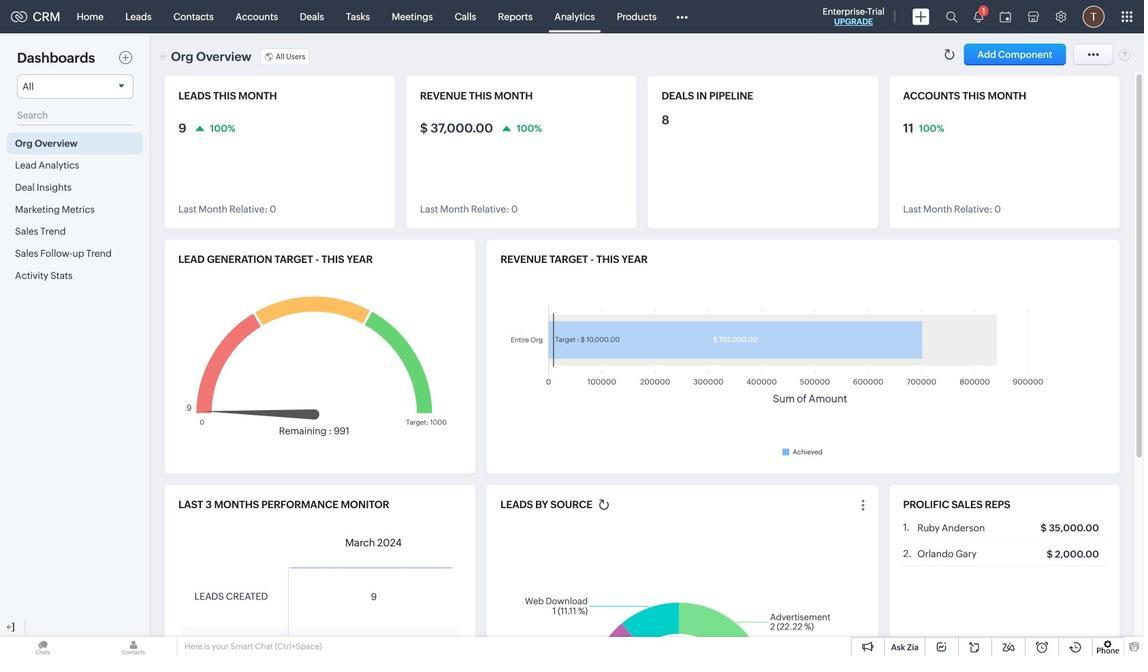 Task type: vqa. For each thing, say whether or not it's contained in the screenshot.
Campaign
no



Task type: locate. For each thing, give the bounding box(es) containing it.
calendar image
[[1000, 11, 1012, 22]]

help image
[[1119, 48, 1131, 61]]

search image
[[946, 11, 958, 22]]

None button
[[964, 44, 1066, 65]]

Other Modules field
[[668, 6, 697, 28]]

create menu image
[[913, 9, 930, 25]]

logo image
[[11, 11, 27, 22]]

None field
[[17, 74, 134, 99]]

search element
[[938, 0, 966, 33]]



Task type: describe. For each thing, give the bounding box(es) containing it.
profile image
[[1083, 6, 1105, 28]]

create menu element
[[905, 0, 938, 33]]

Search text field
[[17, 106, 133, 125]]

signals element
[[966, 0, 992, 33]]

profile element
[[1075, 0, 1113, 33]]

contacts image
[[91, 637, 176, 656]]

chats image
[[0, 637, 86, 656]]



